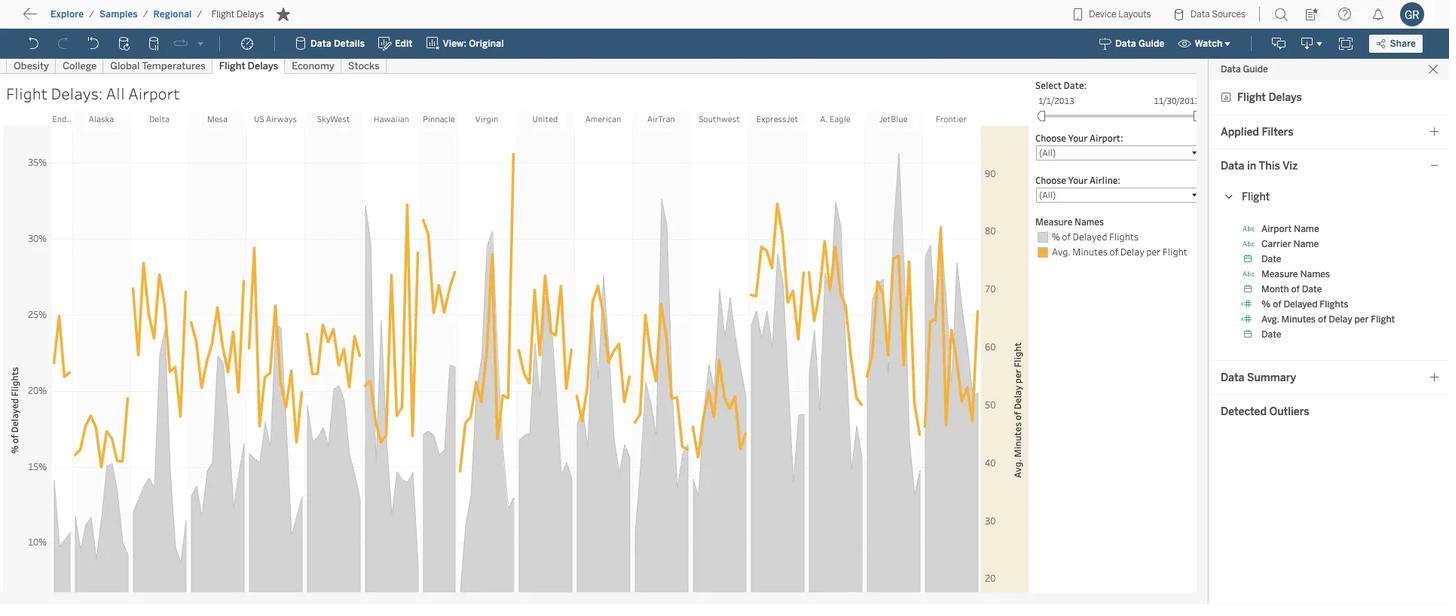 Task type: locate. For each thing, give the bounding box(es) containing it.
regional
[[153, 9, 192, 20]]

samples link
[[99, 8, 138, 20]]

flight
[[211, 9, 234, 20]]

flight delays element
[[207, 9, 268, 20]]

3 / from the left
[[197, 9, 202, 20]]

/ left flight on the left top of the page
[[197, 9, 202, 20]]

0 horizontal spatial /
[[89, 9, 94, 20]]

explore
[[50, 9, 84, 20]]

1 horizontal spatial /
[[143, 9, 148, 20]]

content
[[83, 11, 129, 26]]

2 horizontal spatial /
[[197, 9, 202, 20]]

explore link
[[50, 8, 85, 20]]

/
[[89, 9, 94, 20], [143, 9, 148, 20], [197, 9, 202, 20]]

skip to content link
[[36, 8, 154, 29]]

/ right the samples at the left
[[143, 9, 148, 20]]

/ right 'to'
[[89, 9, 94, 20]]



Task type: describe. For each thing, give the bounding box(es) containing it.
skip to content
[[39, 11, 129, 26]]

1 / from the left
[[89, 9, 94, 20]]

2 / from the left
[[143, 9, 148, 20]]

flight delays
[[211, 9, 264, 20]]

skip
[[39, 11, 65, 26]]

regional link
[[153, 8, 193, 20]]

samples
[[99, 9, 138, 20]]

delays
[[236, 9, 264, 20]]

to
[[68, 11, 80, 26]]

explore / samples / regional /
[[50, 9, 202, 20]]



Task type: vqa. For each thing, say whether or not it's contained in the screenshot.
REGIONAL
yes



